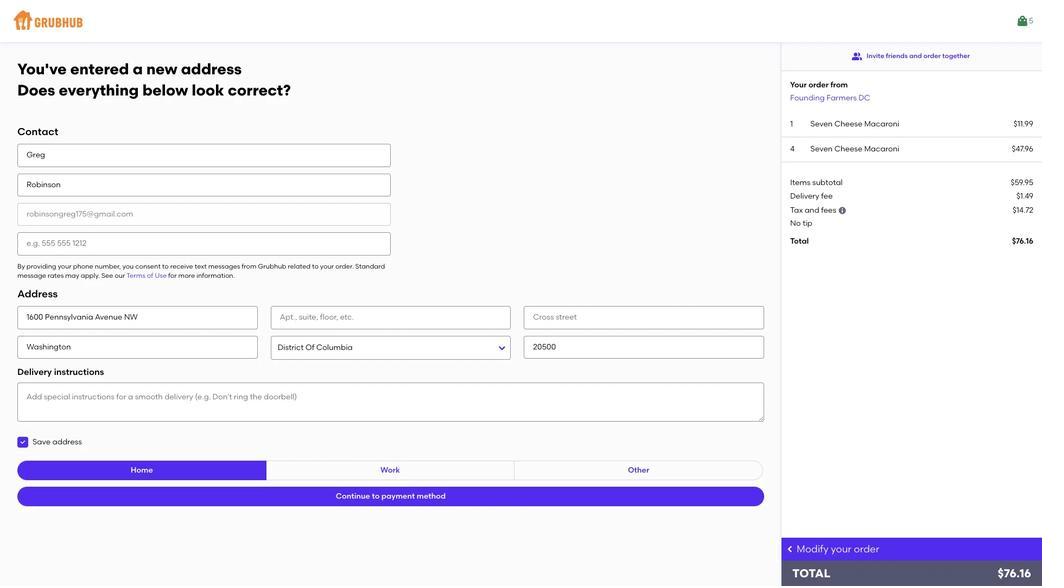 Task type: locate. For each thing, give the bounding box(es) containing it.
$59.95
[[1011, 178, 1034, 188]]

address right save
[[52, 438, 82, 447]]

1 horizontal spatial and
[[910, 52, 922, 60]]

modify your order
[[797, 544, 880, 555]]

1 cheese from the top
[[835, 119, 863, 129]]

Address 2 text field
[[271, 307, 511, 329]]

your left order.
[[320, 263, 334, 270]]

below
[[143, 81, 188, 99]]

1 vertical spatial delivery
[[17, 367, 52, 377]]

0 vertical spatial total
[[791, 237, 809, 246]]

tip
[[803, 219, 813, 228]]

items
[[791, 178, 811, 188]]

entered
[[70, 60, 129, 78]]

1 vertical spatial seven
[[811, 145, 833, 154]]

0 horizontal spatial and
[[805, 206, 820, 215]]

0 vertical spatial seven cheese macaroni
[[811, 119, 900, 129]]

0 horizontal spatial your
[[58, 263, 72, 270]]

svg image right fees
[[839, 206, 847, 215]]

seven right '4'
[[811, 145, 833, 154]]

total down no tip
[[791, 237, 809, 246]]

fee
[[822, 192, 833, 201]]

to
[[162, 263, 169, 270], [312, 263, 319, 270], [372, 492, 380, 501]]

fees
[[822, 206, 837, 215]]

0 vertical spatial cheese
[[835, 119, 863, 129]]

1 horizontal spatial your
[[320, 263, 334, 270]]

Cross street text field
[[524, 307, 765, 329]]

1 horizontal spatial to
[[312, 263, 319, 270]]

0 vertical spatial order
[[924, 52, 941, 60]]

2 seven cheese macaroni from the top
[[811, 145, 900, 154]]

address up look
[[181, 60, 242, 78]]

to right related
[[312, 263, 319, 270]]

correct?
[[228, 81, 291, 99]]

save
[[33, 438, 51, 447]]

from left grubhub
[[242, 263, 257, 270]]

seven down founding farmers dc link
[[811, 119, 833, 129]]

1 vertical spatial svg image
[[786, 545, 795, 554]]

2 horizontal spatial to
[[372, 492, 380, 501]]

related
[[288, 263, 311, 270]]

does
[[17, 81, 55, 99]]

1
[[791, 119, 793, 129]]

seven cheese macaroni
[[811, 119, 900, 129], [811, 145, 900, 154]]

invite
[[867, 52, 885, 60]]

svg image left modify
[[786, 545, 795, 554]]

seven
[[811, 119, 833, 129], [811, 145, 833, 154]]

0 vertical spatial seven
[[811, 119, 833, 129]]

total
[[791, 237, 809, 246], [793, 567, 831, 581]]

from up farmers
[[831, 80, 848, 90]]

number,
[[95, 263, 121, 270]]

everything
[[59, 81, 139, 99]]

2 horizontal spatial order
[[924, 52, 941, 60]]

messages
[[208, 263, 240, 270]]

delivery fee
[[791, 192, 833, 201]]

and right "friends"
[[910, 52, 922, 60]]

founding farmers dc link
[[791, 93, 871, 102]]

from
[[831, 80, 848, 90], [242, 263, 257, 270]]

dc
[[859, 93, 871, 102]]

0 horizontal spatial from
[[242, 263, 257, 270]]

your right modify
[[831, 544, 852, 555]]

from inside by providing your phone number, you consent to receive text messages from grubhub related to your order. standard message rates may apply. see our
[[242, 263, 257, 270]]

1 vertical spatial $76.16
[[998, 567, 1032, 581]]

farmers
[[827, 93, 857, 102]]

order left together
[[924, 52, 941, 60]]

you've entered a new address does everything below look correct?
[[17, 60, 291, 99]]

see
[[101, 272, 113, 280]]

from inside your order from founding farmers dc
[[831, 80, 848, 90]]

cheese up subtotal
[[835, 145, 863, 154]]

seven cheese macaroni for 4
[[811, 145, 900, 154]]

Address 1 text field
[[17, 307, 258, 329]]

and
[[910, 52, 922, 60], [805, 206, 820, 215]]

City text field
[[17, 336, 258, 359]]

seven cheese macaroni down "dc"
[[811, 119, 900, 129]]

consent
[[135, 263, 161, 270]]

order
[[924, 52, 941, 60], [809, 80, 829, 90], [854, 544, 880, 555]]

1 vertical spatial order
[[809, 80, 829, 90]]

cheese for 1
[[835, 119, 863, 129]]

a
[[133, 60, 143, 78]]

to up use
[[162, 263, 169, 270]]

2 vertical spatial order
[[854, 544, 880, 555]]

macaroni
[[865, 119, 900, 129], [865, 145, 900, 154]]

your
[[58, 263, 72, 270], [320, 263, 334, 270], [831, 544, 852, 555]]

0 vertical spatial from
[[831, 80, 848, 90]]

your order from founding farmers dc
[[791, 80, 871, 102]]

order up founding
[[809, 80, 829, 90]]

subtotal
[[813, 178, 843, 188]]

and up tip
[[805, 206, 820, 215]]

use
[[155, 272, 167, 280]]

order inside invite friends and order together button
[[924, 52, 941, 60]]

1 horizontal spatial delivery
[[791, 192, 820, 201]]

to left payment
[[372, 492, 380, 501]]

look
[[192, 81, 224, 99]]

invite friends and order together button
[[852, 47, 971, 66]]

5
[[1029, 16, 1034, 25]]

macaroni for 4
[[865, 145, 900, 154]]

0 vertical spatial and
[[910, 52, 922, 60]]

contact
[[17, 126, 58, 138]]

cheese down farmers
[[835, 119, 863, 129]]

Zip text field
[[524, 336, 765, 359]]

total down modify
[[793, 567, 831, 581]]

delivery left instructions
[[17, 367, 52, 377]]

work button
[[266, 461, 515, 481]]

address
[[181, 60, 242, 78], [52, 438, 82, 447]]

order right modify
[[854, 544, 880, 555]]

delivery down items
[[791, 192, 820, 201]]

rates
[[48, 272, 64, 280]]

0 horizontal spatial svg image
[[786, 545, 795, 554]]

cheese for 4
[[835, 145, 863, 154]]

terms
[[127, 272, 145, 280]]

$76.16
[[1013, 237, 1034, 246], [998, 567, 1032, 581]]

seven for 4
[[811, 145, 833, 154]]

0 horizontal spatial delivery
[[17, 367, 52, 377]]

no
[[791, 219, 801, 228]]

0 horizontal spatial order
[[809, 80, 829, 90]]

delivery
[[791, 192, 820, 201], [17, 367, 52, 377]]

1 vertical spatial macaroni
[[865, 145, 900, 154]]

0 horizontal spatial address
[[52, 438, 82, 447]]

1 seven cheese macaroni from the top
[[811, 119, 900, 129]]

continue to payment method button
[[17, 487, 765, 507]]

$47.96
[[1012, 145, 1034, 154]]

2 macaroni from the top
[[865, 145, 900, 154]]

seven cheese macaroni up subtotal
[[811, 145, 900, 154]]

1 seven from the top
[[811, 119, 833, 129]]

1 vertical spatial cheese
[[835, 145, 863, 154]]

you
[[122, 263, 134, 270]]

1 horizontal spatial svg image
[[839, 206, 847, 215]]

save address
[[33, 438, 82, 447]]

0 vertical spatial $76.16
[[1013, 237, 1034, 246]]

0 vertical spatial macaroni
[[865, 119, 900, 129]]

2 cheese from the top
[[835, 145, 863, 154]]

delivery for delivery fee
[[791, 192, 820, 201]]

1 vertical spatial seven cheese macaroni
[[811, 145, 900, 154]]

your up may
[[58, 263, 72, 270]]

1 horizontal spatial address
[[181, 60, 242, 78]]

svg image
[[839, 206, 847, 215], [786, 545, 795, 554]]

1 horizontal spatial from
[[831, 80, 848, 90]]

1 vertical spatial from
[[242, 263, 257, 270]]

cheese
[[835, 119, 863, 129], [835, 145, 863, 154]]

and inside invite friends and order together button
[[910, 52, 922, 60]]

0 vertical spatial address
[[181, 60, 242, 78]]

1 macaroni from the top
[[865, 119, 900, 129]]

continue
[[336, 492, 370, 501]]

2 seven from the top
[[811, 145, 833, 154]]

people icon image
[[852, 51, 863, 62]]

0 vertical spatial svg image
[[839, 206, 847, 215]]

0 vertical spatial delivery
[[791, 192, 820, 201]]

method
[[417, 492, 446, 501]]

of
[[147, 272, 153, 280]]

main navigation navigation
[[0, 0, 1043, 42]]

svg image
[[20, 439, 26, 446]]

order.
[[336, 263, 354, 270]]

5 button
[[1016, 11, 1034, 31]]

your
[[791, 80, 807, 90]]



Task type: describe. For each thing, give the bounding box(es) containing it.
1 vertical spatial total
[[793, 567, 831, 581]]

continue to payment method
[[336, 492, 446, 501]]

you've
[[17, 60, 67, 78]]

modify
[[797, 544, 829, 555]]

apply.
[[81, 272, 100, 280]]

founding
[[791, 93, 825, 102]]

1 horizontal spatial order
[[854, 544, 880, 555]]

1 vertical spatial and
[[805, 206, 820, 215]]

work
[[381, 466, 400, 475]]

for
[[168, 272, 177, 280]]

seven cheese macaroni for 1
[[811, 119, 900, 129]]

macaroni for 1
[[865, 119, 900, 129]]

$1.49
[[1017, 192, 1034, 201]]

text
[[195, 263, 207, 270]]

by
[[17, 263, 25, 270]]

payment
[[382, 492, 415, 501]]

phone
[[73, 263, 93, 270]]

tax
[[791, 206, 803, 215]]

may
[[65, 272, 79, 280]]

$14.72
[[1013, 206, 1034, 215]]

message
[[17, 272, 46, 280]]

new
[[146, 60, 177, 78]]

seven for 1
[[811, 119, 833, 129]]

items subtotal
[[791, 178, 843, 188]]

terms of use link
[[127, 272, 167, 280]]

invite friends and order together
[[867, 52, 971, 60]]

receive
[[170, 263, 193, 270]]

to inside continue to payment method button
[[372, 492, 380, 501]]

Email email field
[[17, 203, 391, 226]]

Last name text field
[[17, 174, 391, 197]]

standard
[[355, 263, 385, 270]]

friends
[[886, 52, 908, 60]]

delivery for delivery instructions
[[17, 367, 52, 377]]

4
[[791, 145, 795, 154]]

other
[[628, 466, 650, 475]]

address
[[17, 288, 58, 301]]

tax and fees
[[791, 206, 837, 215]]

First name text field
[[17, 144, 391, 167]]

instructions
[[54, 367, 104, 377]]

by providing your phone number, you consent to receive text messages from grubhub related to your order. standard message rates may apply. see our
[[17, 263, 385, 280]]

home
[[131, 466, 153, 475]]

Delivery instructions text field
[[17, 383, 765, 422]]

0 horizontal spatial to
[[162, 263, 169, 270]]

grubhub
[[258, 263, 286, 270]]

order inside your order from founding farmers dc
[[809, 80, 829, 90]]

our
[[115, 272, 125, 280]]

home button
[[17, 461, 266, 481]]

address inside "you've entered a new address does everything below look correct?"
[[181, 60, 242, 78]]

other button
[[514, 461, 764, 481]]

providing
[[27, 263, 56, 270]]

no tip
[[791, 219, 813, 228]]

more
[[178, 272, 195, 280]]

delivery instructions
[[17, 367, 104, 377]]

together
[[943, 52, 971, 60]]

2 horizontal spatial your
[[831, 544, 852, 555]]

information.
[[197, 272, 235, 280]]

$11.99
[[1014, 119, 1034, 129]]

terms of use for more information.
[[127, 272, 235, 280]]

Phone telephone field
[[17, 233, 391, 256]]

1 vertical spatial address
[[52, 438, 82, 447]]



Task type: vqa. For each thing, say whether or not it's contained in the screenshot.
Save this restaurant button
no



